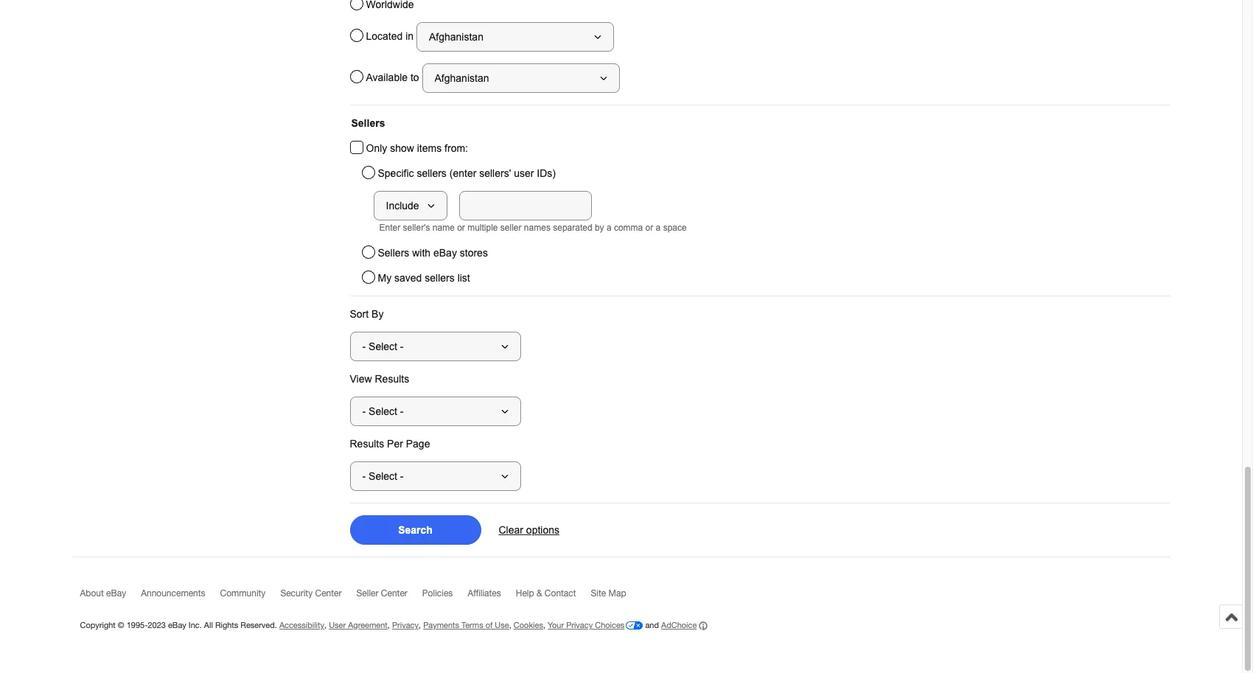 Task type: locate. For each thing, give the bounding box(es) containing it.
sellers with ebay stores
[[378, 247, 488, 259]]

results
[[375, 373, 410, 385], [350, 438, 384, 450]]

view results
[[350, 373, 410, 385]]

center right security
[[315, 589, 342, 599]]

multiple
[[468, 223, 498, 233]]

1 horizontal spatial or
[[646, 223, 654, 233]]

help & contact
[[516, 589, 576, 599]]

payments
[[424, 621, 460, 630]]

2023
[[148, 621, 166, 630]]

search button
[[350, 516, 481, 545]]

, left payments
[[419, 621, 421, 630]]

specific
[[378, 167, 414, 179]]

0 horizontal spatial privacy
[[392, 621, 419, 630]]

2 a from the left
[[656, 223, 661, 233]]

0 horizontal spatial a
[[607, 223, 612, 233]]

2 vertical spatial ebay
[[168, 621, 186, 630]]

or
[[457, 223, 465, 233], [646, 223, 654, 233]]

sellers down enter
[[378, 247, 410, 259]]

by
[[372, 308, 384, 320]]

a right by
[[607, 223, 612, 233]]

, left privacy link
[[388, 621, 390, 630]]

separated
[[553, 223, 593, 233]]

adchoice link
[[662, 621, 708, 631]]

privacy right your
[[567, 621, 593, 630]]

1 vertical spatial sellers
[[378, 247, 410, 259]]

1995-
[[127, 621, 148, 630]]

site
[[591, 589, 606, 599]]

choices
[[595, 621, 625, 630]]

security center link
[[281, 589, 357, 606]]

rights
[[215, 621, 238, 630]]

sellers
[[417, 167, 447, 179], [425, 272, 455, 284]]

sort
[[350, 308, 369, 320]]

contact
[[545, 589, 576, 599]]

my
[[378, 272, 392, 284]]

announcements link
[[141, 589, 220, 606]]

2 , from the left
[[388, 621, 390, 630]]

a left space
[[656, 223, 661, 233]]

seller
[[357, 589, 379, 599]]

center for seller center
[[381, 589, 408, 599]]

sellers
[[351, 117, 385, 129], [378, 247, 410, 259]]

sellers for sellers
[[351, 117, 385, 129]]

0 vertical spatial sellers
[[351, 117, 385, 129]]

2 center from the left
[[381, 589, 408, 599]]

1 horizontal spatial privacy
[[567, 621, 593, 630]]

sellers left list
[[425, 272, 455, 284]]

1 center from the left
[[315, 589, 342, 599]]

space
[[664, 223, 687, 233]]

sellers down items at left top
[[417, 167, 447, 179]]

a
[[607, 223, 612, 233], [656, 223, 661, 233]]

ebay
[[434, 247, 457, 259], [106, 589, 126, 599], [168, 621, 186, 630]]

1 vertical spatial sellers
[[425, 272, 455, 284]]

privacy down seller center link
[[392, 621, 419, 630]]

to
[[411, 71, 419, 83]]

agreement
[[348, 621, 388, 630]]

center
[[315, 589, 342, 599], [381, 589, 408, 599]]

user
[[514, 167, 534, 179]]

0 horizontal spatial ebay
[[106, 589, 126, 599]]

1 horizontal spatial center
[[381, 589, 408, 599]]

site map link
[[591, 589, 641, 606]]

ebay right with
[[434, 247, 457, 259]]

search
[[398, 524, 433, 536]]

located
[[366, 30, 403, 42]]

, left cookies link
[[509, 621, 512, 630]]

in
[[406, 30, 414, 42]]

1 horizontal spatial ebay
[[168, 621, 186, 630]]

results left per
[[350, 438, 384, 450]]

1 horizontal spatial a
[[656, 223, 661, 233]]

affiliates link
[[468, 589, 516, 606]]

help
[[516, 589, 535, 599]]

ebay inside "about ebay" link
[[106, 589, 126, 599]]

0 horizontal spatial or
[[457, 223, 465, 233]]

ebay right about
[[106, 589, 126, 599]]

5 , from the left
[[544, 621, 546, 630]]

or right name at the left top
[[457, 223, 465, 233]]

list
[[458, 272, 470, 284]]

0 vertical spatial results
[[375, 373, 410, 385]]

copyright
[[80, 621, 116, 630]]

or right 'comma'
[[646, 223, 654, 233]]

show
[[390, 142, 414, 154]]

names
[[524, 223, 551, 233]]

payments terms of use link
[[424, 621, 509, 630]]

by
[[595, 223, 605, 233]]

adchoice
[[662, 621, 697, 630]]

center right seller
[[381, 589, 408, 599]]

1 vertical spatial ebay
[[106, 589, 126, 599]]

accessibility link
[[280, 621, 325, 630]]

my saved sellers list
[[378, 272, 470, 284]]

available to
[[366, 71, 422, 83]]

seller center link
[[357, 589, 423, 606]]

Seller ID text field
[[459, 191, 592, 221]]

clear options
[[499, 524, 560, 536]]

results right "view"
[[375, 373, 410, 385]]

user
[[329, 621, 346, 630]]

about ebay
[[80, 589, 126, 599]]

map
[[609, 589, 627, 599]]

,
[[325, 621, 327, 630], [388, 621, 390, 630], [419, 621, 421, 630], [509, 621, 512, 630], [544, 621, 546, 630]]

, left your
[[544, 621, 546, 630]]

privacy
[[392, 621, 419, 630], [567, 621, 593, 630]]

0 vertical spatial ebay
[[434, 247, 457, 259]]

sellers up only
[[351, 117, 385, 129]]

4 , from the left
[[509, 621, 512, 630]]

seller's
[[403, 223, 430, 233]]

ebay left inc.
[[168, 621, 186, 630]]

0 horizontal spatial center
[[315, 589, 342, 599]]

, left user
[[325, 621, 327, 630]]

reserved.
[[241, 621, 277, 630]]

seller
[[501, 223, 522, 233]]

2 privacy from the left
[[567, 621, 593, 630]]

comma
[[614, 223, 643, 233]]



Task type: describe. For each thing, give the bounding box(es) containing it.
only
[[366, 142, 387, 154]]

user agreement link
[[329, 621, 388, 630]]

and
[[646, 621, 659, 630]]

seller center
[[357, 589, 408, 599]]

sort by
[[350, 308, 384, 320]]

security
[[281, 589, 313, 599]]

of
[[486, 621, 493, 630]]

site map
[[591, 589, 627, 599]]

available
[[366, 71, 408, 83]]

view
[[350, 373, 372, 385]]

use
[[495, 621, 509, 630]]

options
[[527, 524, 560, 536]]

your privacy choices link
[[548, 621, 643, 630]]

inc.
[[189, 621, 202, 630]]

clear
[[499, 524, 524, 536]]

only show items from:
[[366, 142, 468, 154]]

0 vertical spatial sellers
[[417, 167, 447, 179]]

&
[[537, 589, 543, 599]]

page
[[406, 438, 430, 450]]

sellers for sellers with ebay stores
[[378, 247, 410, 259]]

about ebay link
[[80, 589, 141, 606]]

2 or from the left
[[646, 223, 654, 233]]

©
[[118, 621, 124, 630]]

from:
[[445, 142, 468, 154]]

located in
[[366, 30, 417, 42]]

center for security center
[[315, 589, 342, 599]]

policies
[[423, 589, 453, 599]]

1 privacy from the left
[[392, 621, 419, 630]]

accessibility
[[280, 621, 325, 630]]

1 or from the left
[[457, 223, 465, 233]]

items
[[417, 142, 442, 154]]

terms
[[462, 621, 484, 630]]

specific sellers (enter sellers' user ids)
[[378, 167, 556, 179]]

community
[[220, 589, 266, 599]]

copyright © 1995-2023 ebay inc. all rights reserved. accessibility , user agreement , privacy , payments terms of use , cookies , your privacy choices
[[80, 621, 625, 630]]

enter seller's name or multiple seller names separated by a comma or a space
[[380, 223, 687, 233]]

2 horizontal spatial ebay
[[434, 247, 457, 259]]

cookies
[[514, 621, 544, 630]]

results per page
[[350, 438, 430, 450]]

policies link
[[423, 589, 468, 606]]

privacy link
[[392, 621, 419, 630]]

per
[[387, 438, 403, 450]]

name
[[433, 223, 455, 233]]

ids)
[[537, 167, 556, 179]]

security center
[[281, 589, 342, 599]]

1 vertical spatial results
[[350, 438, 384, 450]]

saved
[[395, 272, 422, 284]]

community link
[[220, 589, 281, 606]]

all
[[204, 621, 213, 630]]

your
[[548, 621, 564, 630]]

announcements
[[141, 589, 205, 599]]

about
[[80, 589, 104, 599]]

sellers'
[[480, 167, 511, 179]]

3 , from the left
[[419, 621, 421, 630]]

stores
[[460, 247, 488, 259]]

affiliates
[[468, 589, 501, 599]]

(enter
[[450, 167, 477, 179]]

enter
[[380, 223, 401, 233]]

with
[[412, 247, 431, 259]]

1 a from the left
[[607, 223, 612, 233]]

and adchoice
[[643, 621, 697, 630]]

clear options link
[[499, 524, 560, 536]]

help & contact link
[[516, 589, 591, 606]]

1 , from the left
[[325, 621, 327, 630]]



Task type: vqa. For each thing, say whether or not it's contained in the screenshot.
BUYING FORMAT dropdown button
no



